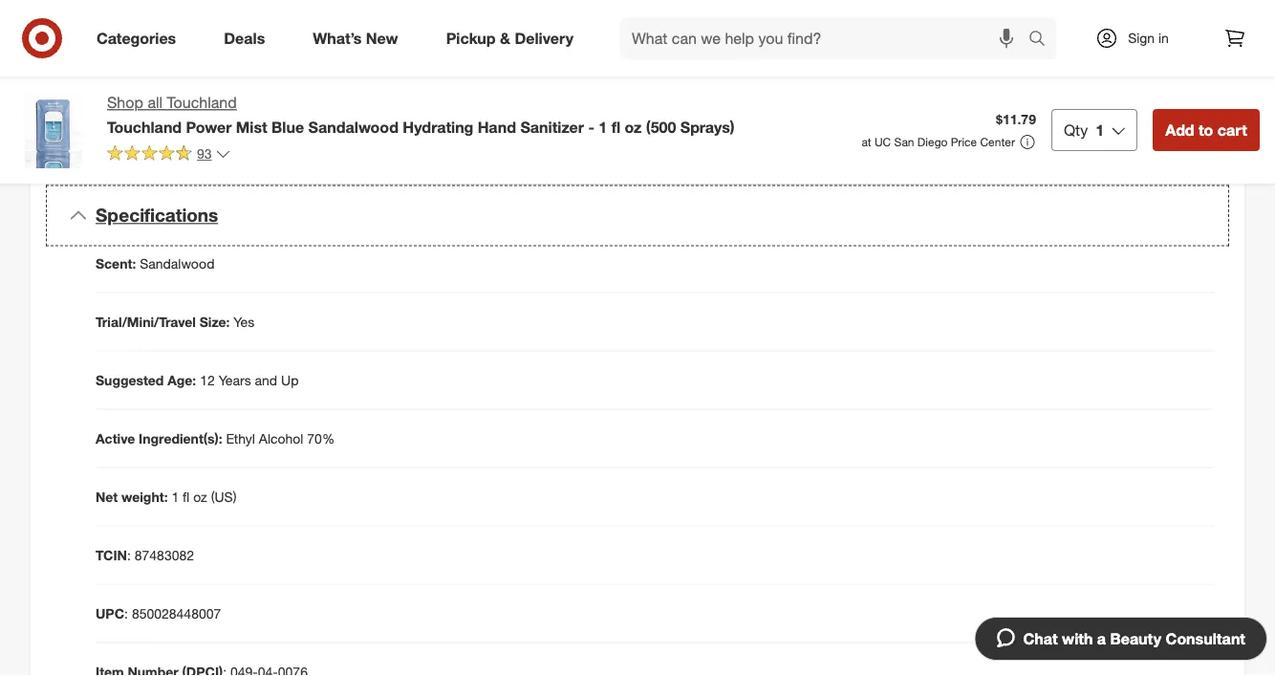 Task type: describe. For each thing, give the bounding box(es) containing it.
0 vertical spatial notes:
[[700, 101, 748, 118]]

transport,
[[1031, 44, 1089, 60]]

oz inside shop all touchland touchland power mist blue sandalwood hydrating hand sanitizer - 1 fl oz (500 sprays)
[[625, 117, 642, 136]]

make
[[670, 0, 703, 3]]

sign in link
[[1080, 17, 1199, 59]]

elevated
[[115, 105, 166, 122]]

trial/mini/travel size: yes
[[96, 313, 255, 330]]

formula
[[156, 51, 204, 68]]

use
[[769, 44, 790, 60]]

0 horizontal spatial 1
[[172, 488, 179, 505]]

tcin
[[96, 546, 127, 563]]

with inside chat with a beauty consultant button
[[1063, 629, 1093, 648]]

and
[[255, 372, 277, 388]]

touching
[[670, 63, 722, 79]]

when:
[[805, 44, 841, 60]]

2 are from the left
[[1184, 5, 1203, 22]]

your down car).
[[1114, 5, 1140, 22]]

mist inside make sure to bring it always with you (inside your handbag, pocket or in the car). there will be plenty of moments in your day when water & soap are not available (or your hands are not visibly soiled) & power mist will save you from getting sick. do not forget to use it when: eating food, travelling in public transport, using the toilet, touching cash, playing with your pet, etc.
[[831, 25, 856, 41]]

70%
[[307, 430, 335, 447]]

qty 1
[[1064, 120, 1105, 139]]

what's new
[[313, 29, 398, 47]]

pickup
[[446, 29, 496, 47]]

: for tcin
[[127, 546, 131, 563]]

categories link
[[80, 17, 200, 59]]

1 vertical spatial will
[[860, 25, 879, 41]]

1 vertical spatial fl
[[183, 488, 190, 505]]

ginger
[[1007, 120, 1047, 137]]

upc
[[96, 605, 124, 622]]

(500
[[646, 117, 676, 136]]

1 vertical spatial notes:
[[717, 120, 765, 137]]

car).
[[1125, 0, 1151, 3]]

0 horizontal spatial oz
[[193, 488, 207, 505]]

1 are from the left
[[993, 5, 1012, 22]]

sanitizer
[[521, 117, 584, 136]]

eating
[[845, 44, 882, 60]]

hydrating
[[403, 117, 474, 136]]

chat with a beauty consultant button
[[975, 617, 1268, 661]]

power inside make sure to bring it always with you (inside your handbag, pocket or in the car). there will be plenty of moments in your day when water & soap are not available (or your hands are not visibly soiled) & power mist will save you from getting sick. do not forget to use it when: eating food, travelling in public transport, using the toilet, touching cash, playing with your pet, etc.
[[789, 25, 827, 41]]

add
[[1166, 120, 1195, 139]]

deals
[[224, 29, 265, 47]]

size:
[[200, 313, 230, 330]]

using
[[1093, 44, 1125, 60]]

soiled)
[[734, 25, 773, 41]]

heart
[[670, 120, 714, 137]]

new
[[366, 29, 398, 47]]

cash,
[[726, 63, 758, 79]]

your down eating
[[836, 63, 862, 79]]

san
[[895, 135, 915, 149]]

to inside "button"
[[1199, 120, 1214, 139]]

suggested
[[96, 372, 164, 388]]

public
[[990, 44, 1027, 60]]

1 vertical spatial with
[[808, 63, 833, 79]]

1 horizontal spatial &
[[777, 25, 786, 41]]

net
[[96, 488, 118, 505]]

1 vertical spatial it
[[794, 44, 801, 60]]

sandalwood inside shop all touchland touchland power mist blue sandalwood hydrating hand sanitizer - 1 fl oz (500 sprays)
[[308, 117, 399, 136]]

fl inside shop all touchland touchland power mist blue sandalwood hydrating hand sanitizer - 1 fl oz (500 sprays)
[[612, 117, 621, 136]]

ethyl
[[226, 430, 255, 447]]

top
[[670, 101, 696, 118]]

moments
[[745, 5, 802, 22]]

yes
[[234, 313, 255, 330]]

toilet,
[[1151, 44, 1184, 60]]

be
[[670, 5, 686, 22]]

always
[[797, 0, 838, 3]]

in right sign
[[1159, 30, 1169, 46]]

: for upc
[[124, 605, 128, 622]]

getting
[[970, 25, 1012, 41]]

mist
[[182, 25, 208, 41]]

87483082
[[135, 546, 194, 563]]

active
[[96, 430, 135, 447]]

make sure to bring it always with you (inside your handbag, pocket or in the car). there will be plenty of moments in your day when water & soap are not available (or your hands are not visibly soiled) & power mist will save you from getting sick. do not forget to use it when: eating food, travelling in public transport, using the toilet, touching cash, playing with your pet, etc.
[[670, 0, 1212, 79]]

apple
[[942, 101, 977, 118]]

handbag,
[[968, 0, 1023, 3]]

850028448007
[[132, 605, 221, 622]]

your down always
[[820, 5, 846, 22]]

2 vertical spatial notes:
[[709, 139, 756, 156]]

specifications
[[96, 204, 218, 226]]

cart
[[1218, 120, 1248, 139]]

1 horizontal spatial red
[[914, 101, 938, 118]]

gold
[[837, 139, 866, 156]]

fast-absorbing, non-sticky
[[115, 78, 274, 95]]

fast-
[[115, 78, 145, 95]]

active ingredient(s): ethyl alcohol 70%
[[96, 430, 335, 447]]

forget
[[714, 44, 749, 60]]

scent:
[[96, 255, 136, 272]]

1 vertical spatial red
[[769, 120, 793, 137]]

1 horizontal spatial with
[[841, 0, 866, 3]]

food,
[[885, 44, 916, 60]]

at
[[862, 135, 872, 149]]

velvet
[[875, 120, 910, 137]]

from
[[939, 25, 966, 41]]

1 vertical spatial not
[[670, 25, 690, 41]]

sure
[[707, 0, 733, 3]]

your up water
[[938, 0, 964, 3]]

1 horizontal spatial to
[[753, 44, 765, 60]]

in right or
[[1088, 0, 1098, 3]]

-
[[588, 117, 595, 136]]

travelling
[[919, 44, 973, 60]]

0 vertical spatial not
[[1016, 5, 1035, 22]]

sick.
[[1015, 25, 1043, 41]]

center
[[981, 135, 1016, 149]]

& inside pickup & delivery link
[[500, 29, 511, 47]]

0 horizontal spatial to
[[736, 0, 748, 3]]

vegan formula
[[115, 51, 204, 68]]

in down getting
[[976, 44, 987, 60]]



Task type: vqa. For each thing, say whether or not it's contained in the screenshot.
painted
no



Task type: locate. For each thing, give the bounding box(es) containing it.
0 vertical spatial oz
[[625, 117, 642, 136]]

vegan
[[115, 51, 152, 68]]

: left the 87483082
[[127, 546, 131, 563]]

power up when:
[[789, 25, 827, 41]]

in down always
[[805, 5, 816, 22]]

1 vertical spatial you
[[914, 25, 935, 41]]

1 horizontal spatial not
[[691, 44, 711, 60]]

mist down day
[[831, 25, 856, 41]]

0 horizontal spatial mist
[[236, 117, 267, 136]]

: left 850028448007
[[124, 605, 128, 622]]

touchland
[[167, 93, 237, 112], [107, 117, 182, 136]]

0 horizontal spatial are
[[993, 5, 1012, 22]]

mist inside shop all touchland touchland power mist blue sandalwood hydrating hand sanitizer - 1 fl oz (500 sprays)
[[236, 117, 267, 136]]

0 horizontal spatial fl
[[183, 488, 190, 505]]

2 horizontal spatial to
[[1199, 120, 1214, 139]]

hands
[[1144, 5, 1180, 22]]

0 vertical spatial to
[[736, 0, 748, 3]]

beauty
[[1111, 629, 1162, 648]]

0 horizontal spatial red
[[769, 120, 793, 137]]

not
[[1016, 5, 1035, 22], [670, 25, 690, 41], [691, 44, 711, 60]]

of
[[730, 5, 742, 22]]

0 horizontal spatial not
[[670, 25, 690, 41]]

2 horizontal spatial &
[[948, 5, 956, 22]]

upc : 850028448007
[[96, 605, 221, 622]]

price
[[951, 135, 977, 149]]

1 horizontal spatial you
[[914, 25, 935, 41]]

not up touching
[[691, 44, 711, 60]]

mist
[[831, 25, 856, 41], [236, 117, 267, 136]]

will up eating
[[860, 25, 879, 41]]

to up of
[[736, 0, 748, 3]]

top notes: crisp lemon, watermelon, red apple heart notes: red rose petals, velvet peach, shaved ginger base notes: cedarwood, gold amber, sandalwood
[[670, 101, 1047, 156]]

oz
[[625, 117, 642, 136], [193, 488, 207, 505]]

oz left (us)
[[193, 488, 207, 505]]

consultant
[[1166, 629, 1246, 648]]

cedarwood,
[[760, 139, 834, 156]]

1 vertical spatial the
[[1128, 44, 1148, 60]]

red down crisp
[[769, 120, 793, 137]]

with
[[841, 0, 866, 3], [808, 63, 833, 79], [1063, 629, 1093, 648]]

shaved
[[958, 120, 1003, 137]]

add to cart button
[[1153, 109, 1260, 151]]

pocket
[[1027, 0, 1068, 3]]

to right add on the right top
[[1199, 120, 1214, 139]]

crisp
[[752, 101, 783, 118]]

1 vertical spatial sandalwood
[[916, 139, 990, 156]]

base
[[670, 139, 705, 156]]

add to cart
[[1166, 120, 1248, 139]]

playing
[[761, 63, 804, 79]]

your
[[938, 0, 964, 3], [820, 5, 846, 22], [1114, 5, 1140, 22], [836, 63, 862, 79]]

there
[[1155, 0, 1189, 3]]

do
[[670, 44, 687, 60]]

1 horizontal spatial oz
[[625, 117, 642, 136]]

2 horizontal spatial with
[[1063, 629, 1093, 648]]

tcin : 87483082
[[96, 546, 194, 563]]

the up (or
[[1102, 0, 1121, 3]]

0 vertical spatial will
[[1193, 0, 1212, 3]]

2 vertical spatial with
[[1063, 629, 1093, 648]]

rose
[[797, 120, 828, 137]]

0 vertical spatial mist
[[831, 25, 856, 41]]

2 horizontal spatial 1
[[1096, 120, 1105, 139]]

1 right weight:
[[172, 488, 179, 505]]

plenty
[[690, 5, 726, 22]]

0 vertical spatial power
[[789, 25, 827, 41]]

sandalwood right the blue
[[308, 117, 399, 136]]

image of touchland power mist blue sandalwood hydrating hand sanitizer - 1 fl oz (500 sprays) image
[[15, 92, 92, 168]]

0 horizontal spatial it
[[786, 0, 794, 3]]

0 vertical spatial :
[[127, 546, 131, 563]]

1 inside shop all touchland touchland power mist blue sandalwood hydrating hand sanitizer - 1 fl oz (500 sprays)
[[599, 117, 607, 136]]

sandalwood down specifications
[[140, 255, 215, 272]]

blue
[[272, 117, 304, 136]]

1 vertical spatial to
[[753, 44, 765, 60]]

non-
[[212, 78, 240, 95]]

1 horizontal spatial are
[[1184, 5, 1203, 22]]

2 vertical spatial to
[[1199, 120, 1214, 139]]

net weight: 1 fl oz (us)
[[96, 488, 237, 505]]

day
[[849, 5, 871, 22]]

oz left (500
[[625, 117, 642, 136]]

uc
[[875, 135, 892, 149]]

age:
[[168, 372, 196, 388]]

it up moments
[[786, 0, 794, 3]]

1 horizontal spatial mist
[[831, 25, 856, 41]]

trial/mini/travel
[[96, 313, 196, 330]]

will right there
[[1193, 0, 1212, 3]]

1 vertical spatial oz
[[193, 488, 207, 505]]

you down water
[[914, 25, 935, 41]]

chat with a beauty consultant
[[1024, 629, 1246, 648]]

will
[[1193, 0, 1212, 3], [860, 25, 879, 41]]

1 horizontal spatial will
[[1193, 0, 1212, 3]]

with down when:
[[808, 63, 833, 79]]

pickup & delivery link
[[430, 17, 598, 59]]

water
[[911, 5, 944, 22]]

fragrances
[[170, 105, 233, 122]]

power up 93
[[186, 117, 232, 136]]

sandalwood inside top notes: crisp lemon, watermelon, red apple heart notes: red rose petals, velvet peach, shaved ginger base notes: cedarwood, gold amber, sandalwood
[[916, 139, 990, 156]]

you up when
[[870, 0, 891, 3]]

fl left (us)
[[183, 488, 190, 505]]

& up the from on the top of the page
[[948, 5, 956, 22]]

at uc san diego price center
[[862, 135, 1016, 149]]

0 vertical spatial red
[[914, 101, 938, 118]]

petals,
[[831, 120, 871, 137]]

mist left the blue
[[236, 117, 267, 136]]

0 horizontal spatial power
[[186, 117, 232, 136]]

elevated fragrances
[[115, 105, 233, 122]]

you
[[870, 0, 891, 3], [914, 25, 935, 41]]

notes: up heart
[[700, 101, 748, 118]]

1 horizontal spatial power
[[789, 25, 827, 41]]

93
[[197, 145, 212, 162]]

what's
[[313, 29, 362, 47]]

notes: down sprays)
[[709, 139, 756, 156]]

(us)
[[211, 488, 237, 505]]

red up peach,
[[914, 101, 938, 118]]

0 vertical spatial sandalwood
[[308, 117, 399, 136]]

$11.79
[[997, 111, 1037, 128]]

& right 'pickup'
[[500, 29, 511, 47]]

pet,
[[866, 63, 889, 79]]

0 vertical spatial it
[[786, 0, 794, 3]]

0 vertical spatial you
[[870, 0, 891, 3]]

2 horizontal spatial not
[[1016, 5, 1035, 22]]

0 horizontal spatial you
[[870, 0, 891, 3]]

watermelon,
[[835, 101, 910, 118]]

sticky
[[240, 78, 274, 95]]

not up sick.
[[1016, 5, 1035, 22]]

0 vertical spatial fl
[[612, 117, 621, 136]]

with left a
[[1063, 629, 1093, 648]]

notes:
[[700, 101, 748, 118], [717, 120, 765, 137], [709, 139, 756, 156]]

2 vertical spatial sandalwood
[[140, 255, 215, 272]]

sprays)
[[681, 117, 735, 136]]

0 horizontal spatial &
[[500, 29, 511, 47]]

1 horizontal spatial fl
[[612, 117, 621, 136]]

scent: sandalwood
[[96, 255, 215, 272]]

1 vertical spatial mist
[[236, 117, 267, 136]]

to down soiled)
[[753, 44, 765, 60]]

93 link
[[107, 144, 231, 166]]

are down there
[[1184, 5, 1203, 22]]

are down handbag,
[[993, 5, 1012, 22]]

red
[[914, 101, 938, 118], [769, 120, 793, 137]]

0 horizontal spatial with
[[808, 63, 833, 79]]

1 horizontal spatial the
[[1128, 44, 1148, 60]]

weight:
[[122, 488, 168, 505]]

fl right the '-'
[[612, 117, 621, 136]]

notes: down crisp
[[717, 120, 765, 137]]

suggested age: 12 years and up
[[96, 372, 299, 388]]

shop
[[107, 93, 143, 112]]

peach,
[[914, 120, 955, 137]]

0 vertical spatial with
[[841, 0, 866, 3]]

1 right the '-'
[[599, 117, 607, 136]]

fine
[[115, 25, 140, 41]]

0 vertical spatial the
[[1102, 0, 1121, 3]]

power inside shop all touchland touchland power mist blue sandalwood hydrating hand sanitizer - 1 fl oz (500 sprays)
[[186, 117, 232, 136]]

years
[[219, 372, 251, 388]]

soap
[[960, 5, 989, 22]]

available
[[1039, 5, 1091, 22]]

search
[[1020, 31, 1066, 49]]

0 vertical spatial touchland
[[167, 93, 237, 112]]

sandalwood down peach,
[[916, 139, 990, 156]]

1 horizontal spatial it
[[794, 44, 801, 60]]

fine micro-mist
[[115, 25, 208, 41]]

with up day
[[841, 0, 866, 3]]

categories
[[97, 29, 176, 47]]

1 vertical spatial :
[[124, 605, 128, 622]]

1 horizontal spatial 1
[[599, 117, 607, 136]]

delivery
[[515, 29, 574, 47]]

0 horizontal spatial sandalwood
[[140, 255, 215, 272]]

0 horizontal spatial the
[[1102, 0, 1121, 3]]

etc.
[[893, 63, 914, 79]]

1 horizontal spatial sandalwood
[[308, 117, 399, 136]]

amber,
[[870, 139, 912, 156]]

0 horizontal spatial will
[[860, 25, 879, 41]]

not up do
[[670, 25, 690, 41]]

What can we help you find? suggestions appear below search field
[[621, 17, 1034, 59]]

chat
[[1024, 629, 1058, 648]]

2 vertical spatial not
[[691, 44, 711, 60]]

ingredient(s):
[[139, 430, 222, 447]]

the right using
[[1128, 44, 1148, 60]]

what's new link
[[297, 17, 422, 59]]

:
[[127, 546, 131, 563], [124, 605, 128, 622]]

1 right qty
[[1096, 120, 1105, 139]]

1 vertical spatial power
[[186, 117, 232, 136]]

power
[[789, 25, 827, 41], [186, 117, 232, 136]]

& up use
[[777, 25, 786, 41]]

in
[[1088, 0, 1098, 3], [805, 5, 816, 22], [1159, 30, 1169, 46], [976, 44, 987, 60]]

1 vertical spatial touchland
[[107, 117, 182, 136]]

2 horizontal spatial sandalwood
[[916, 139, 990, 156]]

it right use
[[794, 44, 801, 60]]



